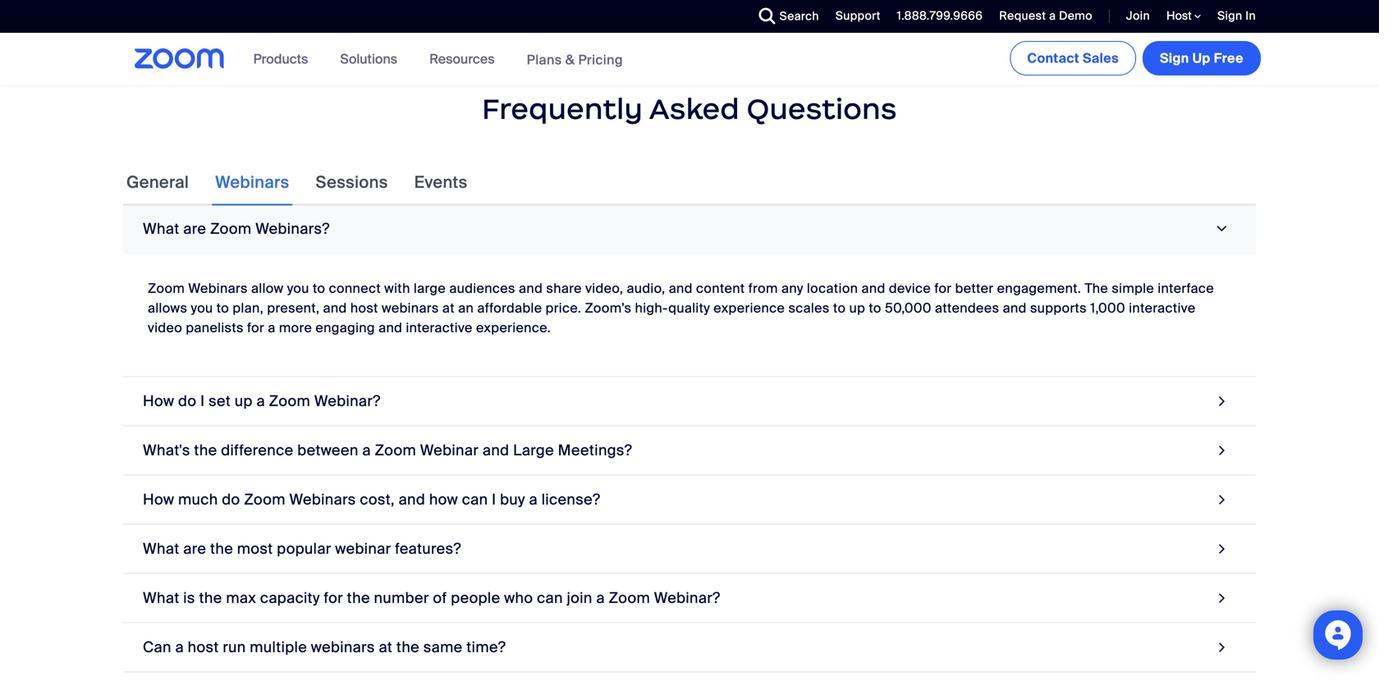 Task type: locate. For each thing, give the bounding box(es) containing it.
general tab
[[123, 160, 192, 206]]

0 vertical spatial webinars
[[382, 300, 439, 317]]

1 horizontal spatial sign
[[1218, 8, 1243, 23]]

do left "set"
[[178, 392, 197, 411]]

interactive
[[1129, 300, 1196, 317], [406, 319, 473, 337]]

zoom inside what's the difference between a zoom webinar and large meetings? 'dropdown button'
[[375, 441, 416, 460]]

0 horizontal spatial i
[[200, 392, 205, 411]]

up inside zoom webinars allow you to connect with large audiences and share video, audio, and content from any location and device for better engagement. the simple interface allows you to plan, present, and host webinars at an affordable price. zoom's high-quality experience scales to up to 50,000 attendees and supports 1,000 interactive video panelists for a more engaging and interactive experience.
[[850, 300, 866, 317]]

of
[[433, 589, 447, 608]]

sign up free
[[1160, 50, 1244, 67]]

right image inside what is the max capacity for the number of people who can join a zoom webinar? dropdown button
[[1215, 587, 1230, 610]]

0 vertical spatial i
[[200, 392, 205, 411]]

allows
[[148, 300, 187, 317]]

1 vertical spatial can
[[537, 589, 563, 608]]

are down "general" tab
[[183, 220, 206, 238]]

are for the
[[183, 540, 206, 559]]

0 vertical spatial are
[[183, 220, 206, 238]]

1 horizontal spatial can
[[537, 589, 563, 608]]

how
[[143, 392, 174, 411], [143, 491, 174, 509]]

are
[[183, 220, 206, 238], [183, 540, 206, 559]]

1 horizontal spatial you
[[287, 280, 309, 297]]

2 vertical spatial webinars
[[289, 491, 356, 509]]

1 vertical spatial host
[[188, 638, 219, 657]]

0 vertical spatial do
[[178, 392, 197, 411]]

for up the attendees
[[935, 280, 952, 297]]

how left the much
[[143, 491, 174, 509]]

1 vertical spatial webinar?
[[654, 589, 721, 608]]

a left "demo"
[[1049, 8, 1056, 23]]

what left is
[[143, 589, 179, 608]]

at left an
[[442, 300, 455, 317]]

1 vertical spatial at
[[379, 638, 393, 657]]

at inside zoom webinars allow you to connect with large audiences and share video, audio, and content from any location and device for better engagement. the simple interface allows you to plan, present, and host webinars at an affordable price. zoom's high-quality experience scales to up to 50,000 attendees and supports 1,000 interactive video panelists for a more engaging and interactive experience.
[[442, 300, 455, 317]]

in
[[1246, 8, 1256, 23]]

webinar?
[[314, 392, 381, 411], [654, 589, 721, 608]]

right image for how
[[1215, 489, 1230, 511]]

what's the difference between a zoom webinar and large meetings? button
[[123, 426, 1256, 476]]

are inside dropdown button
[[183, 220, 206, 238]]

tab list
[[123, 160, 471, 206], [123, 205, 1256, 677]]

right image
[[1215, 587, 1230, 610], [1215, 637, 1230, 659]]

are inside dropdown button
[[183, 540, 206, 559]]

what's
[[143, 441, 190, 460]]

webinars down between
[[289, 491, 356, 509]]

0 horizontal spatial webinars
[[311, 638, 375, 657]]

difference
[[221, 441, 294, 460]]

i left buy
[[492, 491, 496, 509]]

buy
[[500, 491, 525, 509]]

right image inside what's the difference between a zoom webinar and large meetings? 'dropdown button'
[[1215, 440, 1230, 462]]

0 vertical spatial webinar?
[[314, 392, 381, 411]]

sessions
[[316, 172, 388, 193]]

do right the much
[[222, 491, 240, 509]]

an
[[458, 300, 474, 317]]

1 vertical spatial i
[[492, 491, 496, 509]]

sign inside button
[[1160, 50, 1190, 67]]

much
[[178, 491, 218, 509]]

1 vertical spatial webinars
[[188, 280, 248, 297]]

and left large
[[483, 441, 509, 460]]

sign in
[[1218, 8, 1256, 23]]

1 vertical spatial sign
[[1160, 50, 1190, 67]]

can
[[462, 491, 488, 509], [537, 589, 563, 608]]

1 horizontal spatial host
[[350, 300, 378, 317]]

a inside 'dropdown button'
[[362, 441, 371, 460]]

webinars inside zoom webinars allow you to connect with large audiences and share video, audio, and content from any location and device for better engagement. the simple interface allows you to plan, present, and host webinars at an affordable price. zoom's high-quality experience scales to up to 50,000 attendees and supports 1,000 interactive video panelists for a more engaging and interactive experience.
[[188, 280, 248, 297]]

1 horizontal spatial webinar?
[[654, 589, 721, 608]]

1 vertical spatial you
[[191, 300, 213, 317]]

1 vertical spatial up
[[235, 392, 253, 411]]

quality
[[669, 300, 710, 317]]

support link
[[824, 0, 885, 33], [836, 8, 881, 23]]

what down "general" tab
[[143, 220, 179, 238]]

zoom right join
[[609, 589, 650, 608]]

general
[[126, 172, 189, 193]]

better
[[955, 280, 994, 297]]

1 right image from the top
[[1215, 587, 1230, 610]]

webinars up what are zoom webinars?
[[215, 172, 289, 193]]

join link left host
[[1114, 0, 1155, 33]]

questions
[[747, 91, 897, 127]]

0 horizontal spatial sign
[[1160, 50, 1190, 67]]

device
[[889, 280, 931, 297]]

1 vertical spatial for
[[247, 319, 264, 337]]

zoom down webinars tab
[[210, 220, 252, 238]]

people
[[451, 589, 500, 608]]

1 vertical spatial interactive
[[406, 319, 473, 337]]

sales
[[1083, 50, 1119, 67]]

host left "run"
[[188, 638, 219, 657]]

webinars up "plan,"
[[188, 280, 248, 297]]

and inside what's the difference between a zoom webinar and large meetings? 'dropdown button'
[[483, 441, 509, 460]]

panelists
[[186, 319, 244, 337]]

zoom up allows
[[148, 280, 185, 297]]

2 vertical spatial for
[[324, 589, 343, 608]]

webinars inside tab
[[215, 172, 289, 193]]

1 tab list from the top
[[123, 160, 471, 206]]

a right between
[[362, 441, 371, 460]]

to up panelists
[[217, 300, 229, 317]]

for right capacity
[[324, 589, 343, 608]]

0 vertical spatial at
[[442, 300, 455, 317]]

and down the with
[[379, 319, 403, 337]]

up
[[850, 300, 866, 317], [235, 392, 253, 411]]

a right join
[[596, 589, 605, 608]]

0 vertical spatial how
[[143, 392, 174, 411]]

webinars inside zoom webinars allow you to connect with large audiences and share video, audio, and content from any location and device for better engagement. the simple interface allows you to plan, present, and host webinars at an affordable price. zoom's high-quality experience scales to up to 50,000 attendees and supports 1,000 interactive video panelists for a more engaging and interactive experience.
[[382, 300, 439, 317]]

0 horizontal spatial up
[[235, 392, 253, 411]]

what are zoom webinars?
[[143, 220, 330, 238]]

0 horizontal spatial can
[[462, 491, 488, 509]]

join link
[[1114, 0, 1155, 33], [1127, 8, 1150, 23]]

0 horizontal spatial do
[[178, 392, 197, 411]]

sign for sign in
[[1218, 8, 1243, 23]]

what for what are zoom webinars?
[[143, 220, 179, 238]]

0 vertical spatial up
[[850, 300, 866, 317]]

engaging
[[316, 319, 375, 337]]

a right can
[[175, 638, 184, 657]]

right image
[[1211, 221, 1234, 237], [1215, 390, 1230, 413], [1215, 440, 1230, 462], [1215, 489, 1230, 511], [1215, 538, 1230, 560]]

between
[[297, 441, 359, 460]]

a
[[1049, 8, 1056, 23], [268, 319, 276, 337], [257, 392, 265, 411], [362, 441, 371, 460], [529, 491, 538, 509], [596, 589, 605, 608], [175, 638, 184, 657]]

host inside dropdown button
[[188, 638, 219, 657]]

the left most
[[210, 540, 233, 559]]

can
[[143, 638, 171, 657]]

i left "set"
[[200, 392, 205, 411]]

zoom webinars allow you to connect with large audiences and share video, audio, and content from any location and device for better engagement. the simple interface allows you to plan, present, and host webinars at an affordable price. zoom's high-quality experience scales to up to 50,000 attendees and supports 1,000 interactive video panelists for a more engaging and interactive experience.
[[148, 280, 1214, 337]]

right image inside how much do zoom webinars cost, and how can i buy a license? dropdown button
[[1215, 489, 1230, 511]]

what is the max capacity for the number of people who can join a zoom webinar?
[[143, 589, 721, 608]]

how for how much do zoom webinars cost, and how can i buy a license?
[[143, 491, 174, 509]]

meetings navigation
[[1007, 33, 1265, 79]]

time?
[[467, 638, 506, 657]]

webinars inside dropdown button
[[289, 491, 356, 509]]

0 vertical spatial you
[[287, 280, 309, 297]]

the right what's
[[194, 441, 217, 460]]

1 horizontal spatial for
[[324, 589, 343, 608]]

1 horizontal spatial up
[[850, 300, 866, 317]]

up inside dropdown button
[[235, 392, 253, 411]]

webinars
[[215, 172, 289, 193], [188, 280, 248, 297], [289, 491, 356, 509]]

1.888.799.9666 button
[[885, 0, 987, 33], [897, 8, 983, 23]]

sign in link
[[1205, 0, 1265, 33], [1218, 8, 1256, 23]]

you up present,
[[287, 280, 309, 297]]

host
[[1167, 8, 1195, 23]]

0 vertical spatial sign
[[1218, 8, 1243, 23]]

webinars right multiple
[[311, 638, 375, 657]]

and left how
[[399, 491, 425, 509]]

sign left up at top right
[[1160, 50, 1190, 67]]

right image inside how do i set up a zoom webinar? dropdown button
[[1215, 390, 1230, 413]]

tab list containing general
[[123, 160, 471, 206]]

banner
[[115, 33, 1265, 87]]

1 horizontal spatial at
[[442, 300, 455, 317]]

0 horizontal spatial interactive
[[406, 319, 473, 337]]

experience
[[714, 300, 785, 317]]

0 vertical spatial webinars
[[215, 172, 289, 193]]

2 vertical spatial what
[[143, 589, 179, 608]]

can inside dropdown button
[[537, 589, 563, 608]]

zoom up difference
[[269, 392, 311, 411]]

how for how do i set up a zoom webinar?
[[143, 392, 174, 411]]

you
[[287, 280, 309, 297], [191, 300, 213, 317]]

1 vertical spatial how
[[143, 491, 174, 509]]

sign
[[1218, 8, 1243, 23], [1160, 50, 1190, 67]]

1 vertical spatial webinars
[[311, 638, 375, 657]]

webinar? down what are the most popular webinar features? dropdown button
[[654, 589, 721, 608]]

are for zoom
[[183, 220, 206, 238]]

tab list containing what are zoom webinars?
[[123, 205, 1256, 677]]

0 horizontal spatial webinar?
[[314, 392, 381, 411]]

0 horizontal spatial for
[[247, 319, 264, 337]]

2 right image from the top
[[1215, 637, 1230, 659]]

3 what from the top
[[143, 589, 179, 608]]

at down "number" in the bottom left of the page
[[379, 638, 393, 657]]

can a host run multiple webinars at the same time?
[[143, 638, 506, 657]]

share
[[546, 280, 582, 297]]

2 horizontal spatial for
[[935, 280, 952, 297]]

what down the much
[[143, 540, 179, 559]]

2 tab list from the top
[[123, 205, 1256, 677]]

2 how from the top
[[143, 491, 174, 509]]

webinar? inside what is the max capacity for the number of people who can join a zoom webinar? dropdown button
[[654, 589, 721, 608]]

1 vertical spatial do
[[222, 491, 240, 509]]

events tab
[[411, 160, 471, 206]]

0 vertical spatial right image
[[1215, 587, 1230, 610]]

2 are from the top
[[183, 540, 206, 559]]

and
[[519, 280, 543, 297], [669, 280, 693, 297], [862, 280, 886, 297], [323, 300, 347, 317], [1003, 300, 1027, 317], [379, 319, 403, 337], [483, 441, 509, 460], [399, 491, 425, 509]]

1 horizontal spatial webinars
[[382, 300, 439, 317]]

supports
[[1030, 300, 1087, 317]]

sign for sign up free
[[1160, 50, 1190, 67]]

zoom down difference
[[244, 491, 286, 509]]

a left the more
[[268, 319, 276, 337]]

how
[[429, 491, 458, 509]]

can right how
[[462, 491, 488, 509]]

1.888.799.9666
[[897, 8, 983, 23]]

1 vertical spatial right image
[[1215, 637, 1230, 659]]

0 vertical spatial for
[[935, 280, 952, 297]]

search button
[[747, 0, 824, 33]]

the right is
[[199, 589, 222, 608]]

you up panelists
[[191, 300, 213, 317]]

webinar? up between
[[314, 392, 381, 411]]

1 vertical spatial are
[[183, 540, 206, 559]]

webinars
[[382, 300, 439, 317], [311, 638, 375, 657]]

2 what from the top
[[143, 540, 179, 559]]

cost,
[[360, 491, 395, 509]]

the inside 'dropdown button'
[[194, 441, 217, 460]]

1 are from the top
[[183, 220, 206, 238]]

host down "connect"
[[350, 300, 378, 317]]

1 vertical spatial what
[[143, 540, 179, 559]]

1 what from the top
[[143, 220, 179, 238]]

contact
[[1028, 50, 1080, 67]]

right image inside can a host run multiple webinars at the same time? dropdown button
[[1215, 637, 1230, 659]]

solutions
[[340, 50, 397, 68]]

is
[[183, 589, 195, 608]]

request a demo
[[1000, 8, 1093, 23]]

are down the much
[[183, 540, 206, 559]]

up down location
[[850, 300, 866, 317]]

1 how from the top
[[143, 392, 174, 411]]

join link up meetings navigation
[[1127, 8, 1150, 23]]

0 vertical spatial interactive
[[1129, 300, 1196, 317]]

zoom inside how do i set up a zoom webinar? dropdown button
[[269, 392, 311, 411]]

0 vertical spatial can
[[462, 491, 488, 509]]

can left join
[[537, 589, 563, 608]]

host
[[350, 300, 378, 317], [188, 638, 219, 657]]

what inside dropdown button
[[143, 540, 179, 559]]

experience.
[[476, 319, 551, 337]]

can inside dropdown button
[[462, 491, 488, 509]]

how up what's
[[143, 392, 174, 411]]

50,000
[[885, 300, 932, 317]]

sign left in
[[1218, 8, 1243, 23]]

a inside zoom webinars allow you to connect with large audiences and share video, audio, and content from any location and device for better engagement. the simple interface allows you to plan, present, and host webinars at an affordable price. zoom's high-quality experience scales to up to 50,000 attendees and supports 1,000 interactive video panelists for a more engaging and interactive experience.
[[268, 319, 276, 337]]

0 horizontal spatial at
[[379, 638, 393, 657]]

frequently
[[482, 91, 643, 127]]

0 vertical spatial host
[[350, 300, 378, 317]]

audiences
[[449, 280, 516, 297]]

up right "set"
[[235, 392, 253, 411]]

free
[[1214, 50, 1244, 67]]

interactive down interface
[[1129, 300, 1196, 317]]

zoom inside zoom webinars allow you to connect with large audiences and share video, audio, and content from any location and device for better engagement. the simple interface allows you to plan, present, and host webinars at an affordable price. zoom's high-quality experience scales to up to 50,000 attendees and supports 1,000 interactive video panelists for a more engaging and interactive experience.
[[148, 280, 185, 297]]

webinar? inside how do i set up a zoom webinar? dropdown button
[[314, 392, 381, 411]]

0 horizontal spatial host
[[188, 638, 219, 657]]

0 vertical spatial what
[[143, 220, 179, 238]]

webinars down the with
[[382, 300, 439, 317]]

zoom up cost,
[[375, 441, 416, 460]]

for down "plan,"
[[247, 319, 264, 337]]

engagement.
[[997, 280, 1082, 297]]

search
[[780, 9, 819, 24]]

at inside dropdown button
[[379, 638, 393, 657]]

interactive down an
[[406, 319, 473, 337]]

do
[[178, 392, 197, 411], [222, 491, 240, 509]]



Task type: describe. For each thing, give the bounding box(es) containing it.
the left "number" in the bottom left of the page
[[347, 589, 370, 608]]

support
[[836, 8, 881, 23]]

popular
[[277, 540, 331, 559]]

sign up free button
[[1143, 41, 1261, 76]]

simple
[[1112, 280, 1155, 297]]

what are zoom webinars? button
[[123, 205, 1256, 254]]

zoom inside the what are zoom webinars? dropdown button
[[210, 220, 252, 238]]

multiple
[[250, 638, 307, 657]]

what's the difference between a zoom webinar and large meetings?
[[143, 441, 632, 460]]

a right buy
[[529, 491, 538, 509]]

and left device
[[862, 280, 886, 297]]

number
[[374, 589, 429, 608]]

meetings?
[[558, 441, 632, 460]]

and up engaging
[[323, 300, 347, 317]]

1 horizontal spatial i
[[492, 491, 496, 509]]

from
[[749, 280, 778, 297]]

1 horizontal spatial do
[[222, 491, 240, 509]]

webinar
[[420, 441, 479, 460]]

affordable
[[477, 300, 542, 317]]

allow
[[251, 280, 284, 297]]

right image for and
[[1215, 440, 1230, 462]]

0 horizontal spatial you
[[191, 300, 213, 317]]

how much do zoom webinars cost, and how can i buy a license? button
[[123, 476, 1256, 525]]

webinar
[[335, 540, 391, 559]]

more
[[279, 319, 312, 337]]

how do i set up a zoom webinar? button
[[123, 377, 1256, 426]]

for inside what is the max capacity for the number of people who can join a zoom webinar? dropdown button
[[324, 589, 343, 608]]

zoom inside what is the max capacity for the number of people who can join a zoom webinar? dropdown button
[[609, 589, 650, 608]]

right image for what is the max capacity for the number of people who can join a zoom webinar?
[[1215, 587, 1230, 610]]

banner containing contact sales
[[115, 33, 1265, 87]]

scales
[[789, 300, 830, 317]]

1 horizontal spatial interactive
[[1129, 300, 1196, 317]]

price.
[[546, 300, 582, 317]]

a inside dropdown button
[[596, 589, 605, 608]]

the
[[1085, 280, 1109, 297]]

right image for webinar?
[[1215, 390, 1230, 413]]

up
[[1193, 50, 1211, 67]]

can a host run multiple webinars at the same time? button
[[123, 624, 1256, 673]]

with
[[384, 280, 410, 297]]

what is the max capacity for the number of people who can join a zoom webinar? button
[[123, 574, 1256, 624]]

plan,
[[233, 300, 264, 317]]

same
[[423, 638, 463, 657]]

contact sales link
[[1010, 41, 1136, 76]]

features?
[[395, 540, 461, 559]]

run
[[223, 638, 246, 657]]

frequently asked questions
[[482, 91, 897, 127]]

and inside how much do zoom webinars cost, and how can i buy a license? dropdown button
[[399, 491, 425, 509]]

asked
[[649, 91, 740, 127]]

how much do zoom webinars cost, and how can i buy a license?
[[143, 491, 601, 509]]

present,
[[267, 300, 320, 317]]

webinars?
[[256, 220, 330, 238]]

right image for can a host run multiple webinars at the same time?
[[1215, 637, 1230, 659]]

max
[[226, 589, 256, 608]]

host inside zoom webinars allow you to connect with large audiences and share video, audio, and content from any location and device for better engagement. the simple interface allows you to plan, present, and host webinars at an affordable price. zoom's high-quality experience scales to up to 50,000 attendees and supports 1,000 interactive video panelists for a more engaging and interactive experience.
[[350, 300, 378, 317]]

&
[[566, 51, 575, 68]]

webinars inside dropdown button
[[311, 638, 375, 657]]

plans
[[527, 51, 562, 68]]

set
[[209, 392, 231, 411]]

connect
[[329, 280, 381, 297]]

large
[[513, 441, 554, 460]]

what for what are the most popular webinar features?
[[143, 540, 179, 559]]

events
[[414, 172, 468, 193]]

products
[[253, 50, 308, 68]]

video
[[148, 319, 182, 337]]

zoom's
[[585, 300, 632, 317]]

to down location
[[833, 300, 846, 317]]

high-
[[635, 300, 669, 317]]

contact sales
[[1028, 50, 1119, 67]]

what for what is the max capacity for the number of people who can join a zoom webinar?
[[143, 589, 179, 608]]

resources
[[430, 50, 495, 68]]

what are the most popular webinar features?
[[143, 540, 461, 559]]

pricing
[[578, 51, 623, 68]]

join
[[567, 589, 593, 608]]

audio,
[[627, 280, 666, 297]]

to up present,
[[313, 280, 325, 297]]

license?
[[542, 491, 601, 509]]

who
[[504, 589, 533, 608]]

and up 'quality'
[[669, 280, 693, 297]]

products button
[[253, 33, 316, 85]]

solutions button
[[340, 33, 405, 85]]

join
[[1127, 8, 1150, 23]]

demo
[[1059, 8, 1093, 23]]

a right "set"
[[257, 392, 265, 411]]

and up affordable
[[519, 280, 543, 297]]

request
[[1000, 8, 1046, 23]]

zoom logo image
[[135, 48, 225, 69]]

to left 50,000
[[869, 300, 882, 317]]

video,
[[586, 280, 623, 297]]

any
[[782, 280, 804, 297]]

zoom inside how much do zoom webinars cost, and how can i buy a license? dropdown button
[[244, 491, 286, 509]]

and down engagement.
[[1003, 300, 1027, 317]]

right image inside what are the most popular webinar features? dropdown button
[[1215, 538, 1230, 560]]

webinars tab
[[212, 160, 293, 206]]

right image inside the what are zoom webinars? dropdown button
[[1211, 221, 1234, 237]]

product information navigation
[[241, 33, 635, 87]]

sessions tab
[[312, 160, 391, 206]]

what are the most popular webinar features? button
[[123, 525, 1256, 574]]

capacity
[[260, 589, 320, 608]]

location
[[807, 280, 858, 297]]

most
[[237, 540, 273, 559]]

the left same
[[397, 638, 420, 657]]



Task type: vqa. For each thing, say whether or not it's contained in the screenshot.
the Basic Free
no



